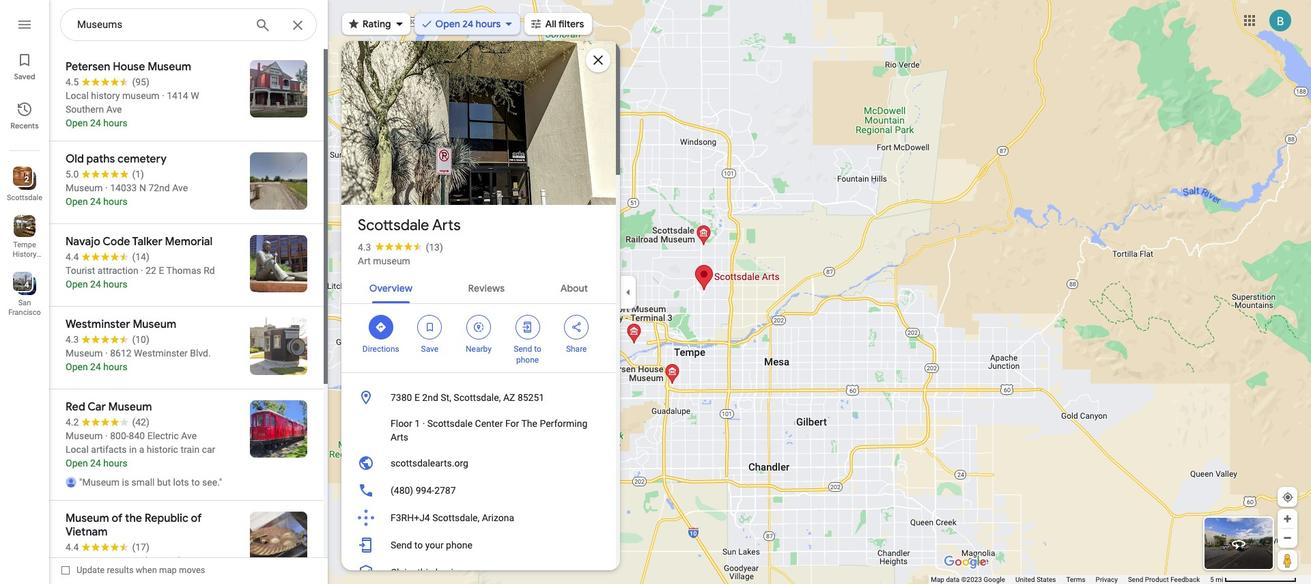 Task type: locate. For each thing, give the bounding box(es) containing it.
menu image
[[16, 16, 33, 33]]

scottsdale, inside button
[[433, 512, 480, 523]]

send to phone
[[514, 344, 542, 365]]

(480) 994-2787
[[391, 485, 456, 496]]

tab list containing overview
[[342, 270, 616, 303]]

5
[[1211, 576, 1214, 583]]

e
[[415, 392, 420, 403]]

phone
[[516, 355, 539, 365], [446, 540, 473, 551]]

scottsdale, down 2787
[[433, 512, 480, 523]]

1 vertical spatial phone
[[446, 540, 473, 551]]

13 reviews element
[[426, 242, 443, 253]]

filters
[[559, 18, 584, 30]]

tab list
[[342, 270, 616, 303]]

moves
[[179, 565, 205, 575]]

1 vertical spatial to
[[414, 540, 423, 551]]

send left product
[[1128, 576, 1144, 583]]

phone down the 
[[516, 355, 539, 365]]

scottsdale,
[[454, 392, 501, 403], [433, 512, 480, 523]]

claim this business
[[391, 567, 474, 578]]

reviews
[[468, 282, 505, 294]]

arts inside floor 1 · scottsdale center for the performing arts
[[391, 432, 408, 443]]

when
[[136, 565, 157, 575]]

None search field
[[60, 8, 317, 42]]

85251
[[518, 392, 545, 403]]

0 vertical spatial arts
[[432, 216, 461, 235]]

floor
[[391, 418, 412, 429]]

1 horizontal spatial to
[[534, 344, 542, 354]]

feedback
[[1171, 576, 1200, 583]]

claim
[[391, 567, 415, 578]]

footer
[[931, 575, 1211, 584]]

the
[[522, 418, 538, 429]]

google account: brad klo  
(klobrad84@gmail.com) image
[[1270, 9, 1292, 31]]

scottsdale for scottsdale arts
[[358, 216, 429, 235]]

arts down floor
[[391, 432, 408, 443]]

scottsdale down 2
[[7, 193, 42, 202]]

send inside information for scottsdale arts region
[[391, 540, 412, 551]]

scottsdale
[[7, 193, 42, 202], [358, 216, 429, 235], [427, 418, 473, 429]]

museum
[[373, 255, 410, 266]]

nearby
[[466, 344, 492, 354]]

2nd
[[422, 392, 438, 403]]

photos
[[391, 176, 425, 189]]

send inside send to phone
[[514, 344, 532, 354]]

1 horizontal spatial phone
[[516, 355, 539, 365]]

send up "claim" at the bottom of page
[[391, 540, 412, 551]]

floor 1 · scottsdale center for the performing arts button
[[342, 411, 616, 449]]

scottsdale down 'st,'
[[427, 418, 473, 429]]

arts up 13 reviews element
[[432, 216, 461, 235]]

scottsdale for scottsdale
[[7, 193, 42, 202]]


[[570, 320, 583, 335]]

none search field inside "google maps" element
[[60, 8, 317, 42]]

send to your phone
[[391, 540, 473, 551]]

product
[[1145, 576, 1169, 583]]

scottsdale up 4.3 stars image
[[358, 216, 429, 235]]

art
[[358, 255, 371, 266]]

this
[[418, 567, 433, 578]]

0 horizontal spatial send
[[391, 540, 412, 551]]

send inside footer
[[1128, 576, 1144, 583]]

photo of scottsdale arts image
[[339, 0, 618, 309]]

1 vertical spatial scottsdale
[[358, 216, 429, 235]]

Update results when map moves checkbox
[[61, 561, 205, 579]]

to left share
[[534, 344, 542, 354]]

map
[[931, 576, 945, 583]]

overview
[[369, 282, 413, 294]]

francisco
[[8, 308, 41, 317]]

directions
[[363, 344, 399, 354]]

google
[[984, 576, 1006, 583]]

update
[[77, 565, 105, 575]]

to inside send to phone
[[534, 344, 542, 354]]


[[375, 320, 387, 335]]

1 horizontal spatial send
[[514, 344, 532, 354]]

1
[[415, 418, 420, 429]]

7380
[[391, 392, 412, 403]]

san francisco
[[8, 299, 41, 317]]

1 vertical spatial arts
[[391, 432, 408, 443]]

0 vertical spatial to
[[534, 344, 542, 354]]

0 vertical spatial scottsdale
[[7, 193, 42, 202]]

send to your phone button
[[342, 531, 616, 559]]

send
[[514, 344, 532, 354], [391, 540, 412, 551], [1128, 576, 1144, 583]]

to
[[534, 344, 542, 354], [414, 540, 423, 551]]

0 horizontal spatial phone
[[446, 540, 473, 551]]

tab list inside scottsdale arts main content
[[342, 270, 616, 303]]

to inside button
[[414, 540, 423, 551]]

list containing saved
[[0, 0, 49, 584]]

send down the 
[[514, 344, 532, 354]]

all filters
[[545, 18, 584, 30]]

5 mi
[[1211, 576, 1224, 583]]

15
[[376, 176, 389, 189]]

(13)
[[426, 242, 443, 253]]

open 24 hours button
[[414, 9, 521, 39]]

zoom in image
[[1283, 514, 1293, 524]]

0 horizontal spatial arts
[[391, 432, 408, 443]]

performing
[[540, 418, 588, 429]]

None field
[[77, 16, 244, 33]]

map
[[159, 565, 177, 575]]

2 vertical spatial send
[[1128, 576, 1144, 583]]

az
[[503, 392, 515, 403]]

15 photos
[[376, 176, 425, 189]]

2 vertical spatial scottsdale
[[427, 418, 473, 429]]

send product feedback button
[[1128, 575, 1200, 584]]

scottsdale, inside button
[[454, 392, 501, 403]]

actions for scottsdale arts region
[[342, 304, 616, 372]]

2 horizontal spatial send
[[1128, 576, 1144, 583]]

0 vertical spatial send
[[514, 344, 532, 354]]

to for your
[[414, 540, 423, 551]]

to left the "your"
[[414, 540, 423, 551]]

list
[[0, 0, 49, 584]]

7380 e 2nd st, scottsdale, az 85251
[[391, 392, 545, 403]]

0 horizontal spatial to
[[414, 540, 423, 551]]

art museum button
[[358, 254, 410, 268]]

phone inside send to phone
[[516, 355, 539, 365]]

arizona
[[482, 512, 514, 523]]

scottsdale inside list
[[7, 193, 42, 202]]

footer containing map data ©2023 google
[[931, 575, 1211, 584]]


[[473, 320, 485, 335]]

none field inside museums "field"
[[77, 16, 244, 33]]

united states button
[[1016, 575, 1056, 584]]

1 vertical spatial scottsdale,
[[433, 512, 480, 523]]

4.3
[[358, 242, 371, 253]]

1 vertical spatial send
[[391, 540, 412, 551]]

0 vertical spatial phone
[[516, 355, 539, 365]]

phone right the "your"
[[446, 540, 473, 551]]

tempe history museum
[[10, 240, 39, 268]]

0 vertical spatial scottsdale,
[[454, 392, 501, 403]]

united
[[1016, 576, 1035, 583]]

994-
[[416, 485, 435, 496]]

scottsdale, up center at the left bottom
[[454, 392, 501, 403]]



Task type: vqa. For each thing, say whether or not it's contained in the screenshot.


Task type: describe. For each thing, give the bounding box(es) containing it.
scottsdalearts.org link
[[342, 449, 616, 477]]

update results when map moves
[[77, 565, 205, 575]]

Museums field
[[60, 8, 317, 42]]

san
[[18, 299, 31, 307]]

states
[[1037, 576, 1056, 583]]

5 mi button
[[1211, 576, 1297, 583]]

street view image
[[1231, 536, 1247, 552]]

all
[[545, 18, 557, 30]]

scottsdale arts main content
[[339, 0, 620, 584]]

tempe history museum button
[[0, 210, 49, 268]]

f3rh+j4
[[391, 512, 430, 523]]

history
[[13, 250, 37, 259]]

information for scottsdale arts region
[[342, 384, 616, 584]]

art museum
[[358, 255, 410, 266]]

scottsdale inside floor 1 · scottsdale center for the performing arts
[[427, 418, 473, 429]]

mi
[[1216, 576, 1224, 583]]

rating button
[[342, 9, 410, 39]]

share
[[566, 344, 587, 354]]

museum
[[10, 260, 39, 268]]

7380 e 2nd st, scottsdale, az 85251 button
[[342, 384, 616, 411]]

reviews button
[[457, 270, 516, 303]]

hours
[[476, 18, 501, 30]]

f3rh+j4 scottsdale, arizona button
[[342, 504, 616, 531]]

your
[[425, 540, 444, 551]]

for
[[505, 418, 519, 429]]

results
[[107, 565, 134, 575]]

send for send product feedback
[[1128, 576, 1144, 583]]

show street view coverage image
[[1278, 550, 1298, 570]]

(480) 994-2787 button
[[342, 477, 616, 504]]

send for send to your phone
[[391, 540, 412, 551]]

4.3 stars image
[[371, 242, 426, 251]]

©2023
[[962, 576, 982, 583]]

overview button
[[358, 270, 423, 303]]

rating
[[363, 18, 391, 30]]

business
[[436, 567, 474, 578]]

save
[[421, 344, 439, 354]]

map data ©2023 google
[[931, 576, 1006, 583]]

about
[[561, 282, 588, 294]]

saved
[[14, 72, 35, 81]]

4
[[24, 280, 29, 290]]

privacy button
[[1096, 575, 1118, 584]]

2
[[24, 175, 29, 184]]

united states
[[1016, 576, 1056, 583]]

2 places element
[[15, 174, 29, 186]]

send product feedback
[[1128, 576, 1200, 583]]

terms
[[1067, 576, 1086, 583]]

saved button
[[0, 46, 49, 85]]

open 24 hours
[[436, 18, 501, 30]]

f3rh+j4 scottsdale, arizona
[[391, 512, 514, 523]]

scottsdale arts
[[358, 216, 461, 235]]

all filters button
[[525, 9, 592, 39]]

open
[[436, 18, 460, 30]]

about button
[[550, 270, 599, 303]]

results for museums feed
[[49, 49, 328, 584]]

tempe
[[13, 240, 36, 249]]

2787
[[435, 485, 456, 496]]

show your location image
[[1282, 491, 1294, 503]]

terms button
[[1067, 575, 1086, 584]]

recents button
[[0, 96, 49, 134]]

footer inside "google maps" element
[[931, 575, 1211, 584]]

phone inside send to your phone button
[[446, 540, 473, 551]]

24
[[463, 18, 474, 30]]

15 photos button
[[352, 171, 431, 195]]

data
[[946, 576, 960, 583]]


[[522, 320, 534, 335]]

floor 1 · scottsdale center for the performing arts
[[391, 418, 588, 443]]

1 horizontal spatial arts
[[432, 216, 461, 235]]

4 places element
[[15, 279, 29, 291]]

zoom out image
[[1283, 533, 1293, 543]]

to for phone
[[534, 344, 542, 354]]

privacy
[[1096, 576, 1118, 583]]

claim this business link
[[342, 559, 616, 584]]

collapse side panel image
[[621, 285, 636, 300]]

center
[[475, 418, 503, 429]]

(480)
[[391, 485, 413, 496]]

google maps element
[[0, 0, 1312, 584]]

scottsdalearts.org
[[391, 458, 468, 469]]

send for send to phone
[[514, 344, 532, 354]]



